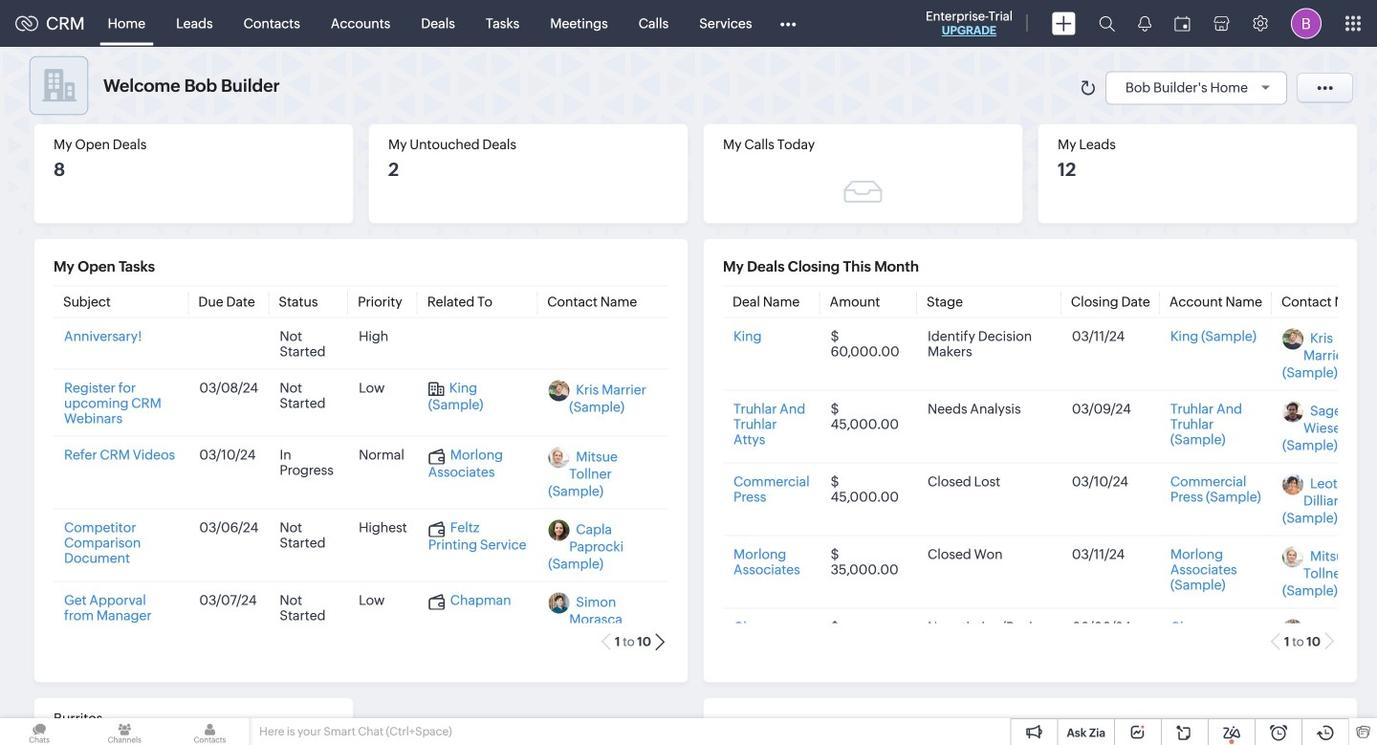 Task type: vqa. For each thing, say whether or not it's contained in the screenshot.
Visits "link" at the top
no



Task type: describe. For each thing, give the bounding box(es) containing it.
signals element
[[1127, 0, 1163, 47]]

search element
[[1087, 0, 1127, 47]]

search image
[[1099, 15, 1115, 32]]

signals image
[[1138, 15, 1151, 32]]

profile image
[[1291, 8, 1322, 39]]

create menu element
[[1041, 0, 1087, 46]]



Task type: locate. For each thing, give the bounding box(es) containing it.
create menu image
[[1052, 12, 1076, 35]]

channels image
[[85, 718, 164, 745]]

profile element
[[1280, 0, 1333, 46]]

contacts image
[[171, 718, 249, 745]]

Other Modules field
[[767, 8, 809, 39]]

logo image
[[15, 16, 38, 31]]

calendar image
[[1174, 16, 1191, 31]]

chats image
[[0, 718, 79, 745]]



